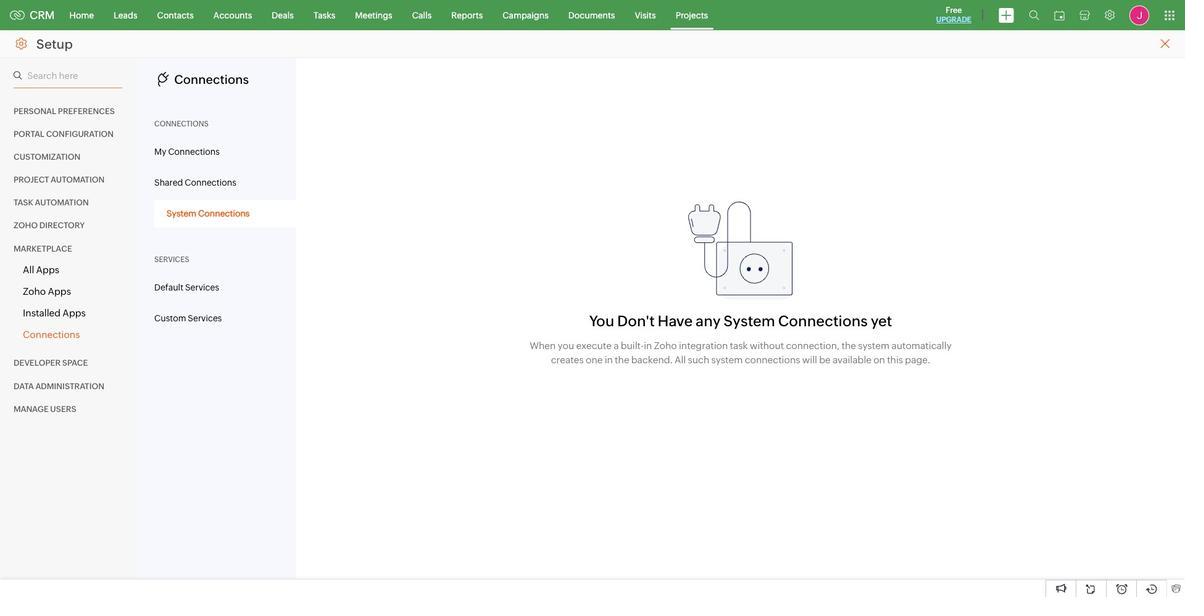 Task type: locate. For each thing, give the bounding box(es) containing it.
upgrade
[[937, 15, 972, 24]]

crm link
[[10, 9, 55, 22]]

accounts
[[214, 10, 252, 20]]

documents
[[569, 10, 615, 20]]

projects link
[[666, 0, 719, 30]]

leads
[[114, 10, 138, 20]]

documents link
[[559, 0, 625, 30]]

search image
[[1030, 10, 1040, 20]]

free
[[946, 6, 963, 15]]

free upgrade
[[937, 6, 972, 24]]



Task type: vqa. For each thing, say whether or not it's contained in the screenshot.
Accounts
yes



Task type: describe. For each thing, give the bounding box(es) containing it.
home
[[70, 10, 94, 20]]

create menu image
[[999, 8, 1015, 23]]

campaigns link
[[493, 0, 559, 30]]

projects
[[676, 10, 709, 20]]

home link
[[60, 0, 104, 30]]

search element
[[1022, 0, 1048, 30]]

create menu element
[[992, 0, 1022, 30]]

contacts
[[157, 10, 194, 20]]

calls
[[412, 10, 432, 20]]

crm
[[30, 9, 55, 22]]

visits link
[[625, 0, 666, 30]]

deals link
[[262, 0, 304, 30]]

meetings
[[355, 10, 393, 20]]

profile element
[[1123, 0, 1158, 30]]

leads link
[[104, 0, 147, 30]]

tasks link
[[304, 0, 345, 30]]

calls link
[[403, 0, 442, 30]]

reports link
[[442, 0, 493, 30]]

reports
[[452, 10, 483, 20]]

meetings link
[[345, 0, 403, 30]]

accounts link
[[204, 0, 262, 30]]

campaigns
[[503, 10, 549, 20]]

tasks
[[314, 10, 336, 20]]

visits
[[635, 10, 656, 20]]

deals
[[272, 10, 294, 20]]

profile image
[[1130, 5, 1150, 25]]

contacts link
[[147, 0, 204, 30]]

calendar image
[[1055, 10, 1066, 20]]



